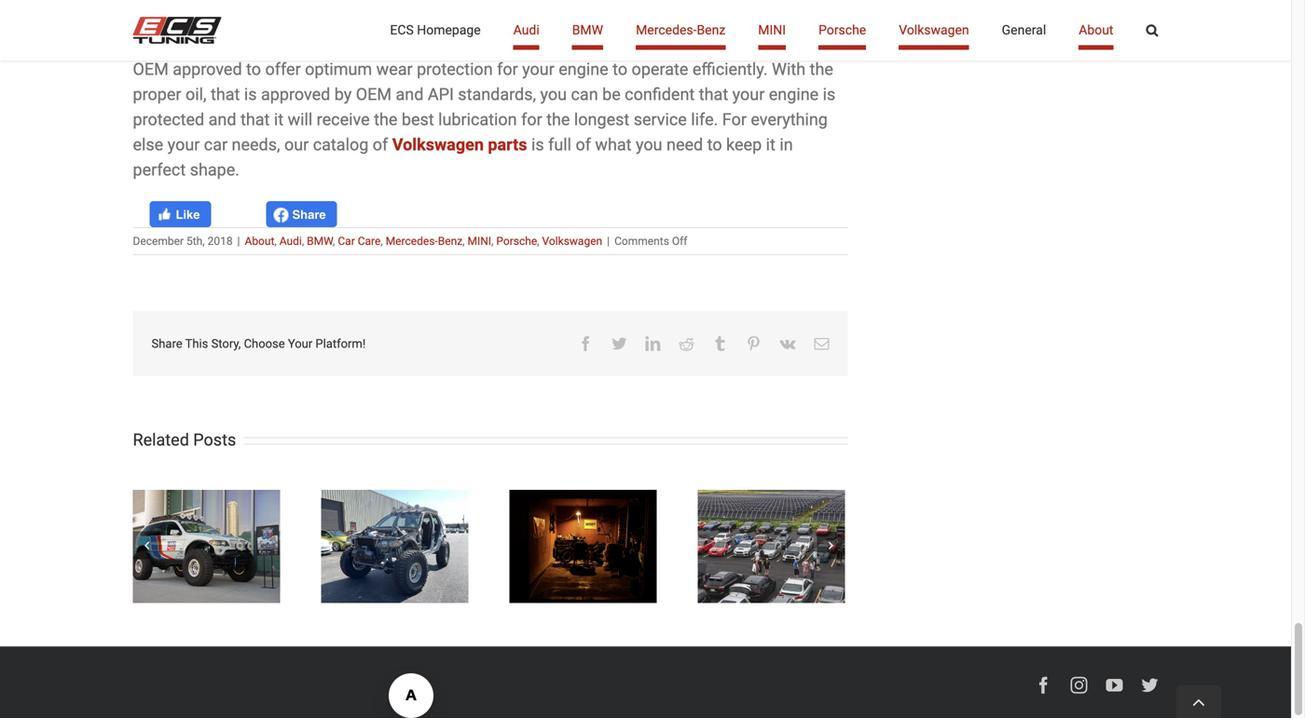 Task type: locate. For each thing, give the bounding box(es) containing it.
lubricants
[[423, 35, 497, 54]]

mini link
[[758, 0, 786, 61], [468, 235, 491, 248]]

oem up proper
[[133, 60, 169, 79]]

audi link left hobby
[[513, 0, 540, 61]]

receive
[[317, 110, 370, 130]]

1 vertical spatial approved
[[261, 85, 330, 104]]

offer
[[265, 60, 301, 79]]

0 horizontal spatial car
[[204, 135, 228, 155]]

for
[[497, 60, 518, 79], [521, 110, 542, 130]]

0 horizontal spatial with
[[133, 9, 167, 29]]

posts
[[193, 431, 236, 450]]

volkswagen left comments on the top of the page
[[542, 235, 603, 248]]

for up parts
[[521, 110, 542, 130]]

of
[[373, 135, 388, 155], [576, 135, 591, 155]]

of right full
[[576, 135, 591, 155]]

0 vertical spatial engine
[[559, 60, 609, 79]]

related
[[133, 431, 189, 450]]

audi
[[513, 22, 540, 38], [280, 235, 302, 248]]

1 horizontal spatial you
[[540, 85, 567, 104]]

mini
[[758, 22, 786, 38], [468, 235, 491, 248]]

mini left are
[[758, 22, 786, 38]]

1 vertical spatial about
[[245, 235, 275, 248]]

bmw link
[[572, 0, 603, 61], [307, 235, 333, 248]]

1 vertical spatial engine
[[769, 85, 819, 104]]

0 vertical spatial oem
[[133, 60, 169, 79]]

1 horizontal spatial oem
[[356, 85, 392, 104]]

ecs tuning logo image
[[133, 17, 221, 44]]

else
[[133, 135, 163, 155]]

it left with at the top
[[233, 35, 243, 54]]

critical
[[276, 9, 326, 29]]

benz
[[697, 22, 726, 38], [438, 235, 463, 248]]

you down service
[[636, 135, 663, 155]]

mini down is full of what you need to keep it in perfect shape.
[[468, 235, 491, 248]]

you left can at the top left
[[540, 85, 567, 104]]

0 horizontal spatial for
[[497, 60, 518, 79]]

1 , from the left
[[275, 235, 277, 248]]

0 vertical spatial mercedes-benz link
[[636, 0, 726, 61]]

0 horizontal spatial audi link
[[280, 235, 302, 248]]

0 horizontal spatial |
[[237, 235, 240, 248]]

general
[[1002, 22, 1046, 38]]

engine up can at the top left
[[559, 60, 609, 79]]

that up life.
[[699, 85, 728, 104]]

0 vertical spatial approved
[[173, 60, 242, 79]]

about
[[1079, 22, 1114, 38], [245, 235, 275, 248]]

off
[[672, 235, 688, 248]]

about link
[[1079, 0, 1114, 61], [245, 235, 275, 248]]

of inside is full of what you need to keep it in perfect shape.
[[576, 135, 591, 155]]

2 , from the left
[[302, 235, 304, 248]]

as
[[254, 9, 272, 29], [605, 9, 623, 29]]

to up highest
[[330, 9, 345, 29]]

| right 2018
[[237, 235, 240, 248]]

1 vertical spatial with
[[772, 60, 806, 79]]

built by mike: ultrax5 progress and big news! image
[[321, 491, 469, 604]]

is up additives
[[735, 9, 748, 29]]

homepage
[[417, 22, 481, 38]]

shape.
[[190, 160, 240, 180]]

0 horizontal spatial porsche link
[[496, 235, 537, 248]]

0 vertical spatial car
[[528, 9, 552, 29]]

your down the available.
[[522, 60, 555, 79]]

volkswagen parts link
[[392, 135, 527, 155]]

are
[[804, 35, 828, 54]]

0 horizontal spatial benz
[[438, 235, 463, 248]]

0 vertical spatial mini link
[[758, 0, 786, 61]]

0 vertical spatial you
[[133, 35, 160, 54]]

something
[[171, 9, 250, 29]]

0 vertical spatial benz
[[697, 22, 726, 38]]

the inside with something as critical to your transportation and car hobby as your engine, it is paramount you maintain it with the highest quality lubricants available.
[[282, 35, 306, 54]]

2 vertical spatial you
[[636, 135, 663, 155]]

0 horizontal spatial as
[[254, 9, 272, 29]]

bmw right the available.
[[572, 22, 603, 38]]

and up the available.
[[496, 9, 524, 29]]

as up the liqui
[[605, 9, 623, 29]]

benz right care
[[438, 235, 463, 248]]

1 horizontal spatial for
[[521, 110, 542, 130]]

your up the for
[[733, 85, 765, 104]]

1 horizontal spatial about
[[1079, 22, 1114, 38]]

1 horizontal spatial audi
[[513, 22, 540, 38]]

,
[[275, 235, 277, 248], [302, 235, 304, 248], [333, 235, 335, 248], [381, 235, 383, 248], [463, 235, 465, 248], [491, 235, 494, 248], [537, 235, 539, 248]]

0 horizontal spatial mercedes-
[[386, 235, 438, 248]]

what's left of the summer image
[[698, 491, 845, 604]]

december
[[133, 235, 184, 248]]

|
[[237, 235, 240, 248], [607, 235, 610, 248]]

0 vertical spatial porsche link
[[819, 0, 866, 61]]

of right 'catalog'
[[373, 135, 388, 155]]

volkswagen link left comments on the top of the page
[[542, 235, 603, 248]]

oil,
[[186, 85, 207, 104]]

1 vertical spatial mercedes-
[[386, 235, 438, 248]]

1 horizontal spatial audi link
[[513, 0, 540, 61]]

0 horizontal spatial mercedes-benz link
[[386, 235, 463, 248]]

approved up will
[[261, 85, 330, 104]]

0 horizontal spatial engine
[[559, 60, 609, 79]]

mini link down is full of what you need to keep it in perfect shape.
[[468, 235, 491, 248]]

volkswagen link left general "link"
[[899, 0, 969, 61]]

your
[[288, 337, 313, 351]]

engine
[[559, 60, 609, 79], [769, 85, 819, 104]]

1 horizontal spatial mercedes-benz link
[[636, 0, 726, 61]]

0 horizontal spatial volkswagen link
[[542, 235, 603, 248]]

| left comments on the top of the page
[[607, 235, 610, 248]]

general link
[[1002, 0, 1046, 61]]

5th,
[[186, 235, 205, 248]]

2 of from the left
[[576, 135, 591, 155]]

by
[[335, 85, 352, 104]]

your
[[349, 9, 382, 29], [627, 9, 660, 29], [522, 60, 555, 79], [733, 85, 765, 104], [168, 135, 200, 155]]

1 horizontal spatial volkswagen link
[[899, 0, 969, 61]]

1 horizontal spatial with
[[772, 60, 806, 79]]

7 , from the left
[[537, 235, 539, 248]]

oem
[[133, 60, 169, 79], [356, 85, 392, 104]]

and up needs,
[[209, 110, 236, 130]]

the down critical
[[282, 35, 306, 54]]

mini link left are
[[758, 0, 786, 61]]

0 horizontal spatial mini
[[468, 235, 491, 248]]

1 vertical spatial porsche link
[[496, 235, 537, 248]]

1 horizontal spatial |
[[607, 235, 610, 248]]

engine up everything
[[769, 85, 819, 104]]

1 horizontal spatial car
[[528, 9, 552, 29]]

our
[[284, 135, 309, 155]]

car inside are oem approved to offer optimum wear protection for your engine to operate efficiently. with the proper oil, that is approved by oem and api standards, you can be confident that your engine is protected and that it will receive the best lubrication for the longest service life. for everything else your car needs, our catalog of
[[204, 135, 228, 155]]

you left maintain
[[133, 35, 160, 54]]

0 horizontal spatial approved
[[173, 60, 242, 79]]

approved
[[173, 60, 242, 79], [261, 85, 330, 104]]

is full of what you need to keep it in perfect shape.
[[133, 135, 793, 180]]

it inside is full of what you need to keep it in perfect shape.
[[766, 135, 776, 155]]

comments
[[615, 235, 669, 248]]

0 vertical spatial with
[[133, 9, 167, 29]]

0 horizontal spatial oem
[[133, 60, 169, 79]]

0 horizontal spatial about link
[[245, 235, 275, 248]]

ecs
[[390, 22, 414, 38]]

you inside is full of what you need to keep it in perfect shape.
[[636, 135, 663, 155]]

audi link
[[513, 0, 540, 61], [280, 235, 302, 248]]

is left full
[[531, 135, 544, 155]]

2 vertical spatial volkswagen
[[542, 235, 603, 248]]

0 horizontal spatial bmw
[[307, 235, 333, 248]]

0 vertical spatial volkswagen
[[899, 22, 969, 38]]

car
[[528, 9, 552, 29], [204, 135, 228, 155]]

with down additives
[[772, 60, 806, 79]]

available.
[[501, 35, 571, 54]]

in
[[780, 135, 793, 155]]

oem right by
[[356, 85, 392, 104]]

paramount
[[752, 9, 833, 29]]

the down are
[[810, 60, 834, 79]]

1 vertical spatial mercedes-benz link
[[386, 235, 463, 248]]

0 horizontal spatial of
[[373, 135, 388, 155]]

it left in
[[766, 135, 776, 155]]

1 horizontal spatial of
[[576, 135, 591, 155]]

benz right oils
[[697, 22, 726, 38]]

audi link left car
[[280, 235, 302, 248]]

needs,
[[232, 135, 280, 155]]

mercedes-benz
[[636, 22, 726, 38]]

your up highest
[[349, 9, 382, 29]]

mercedes-
[[636, 22, 697, 38], [386, 235, 438, 248]]

about link right 2018
[[245, 235, 275, 248]]

with
[[133, 9, 167, 29], [772, 60, 806, 79]]

is up needs,
[[244, 85, 257, 104]]

and up efficiently.
[[700, 35, 728, 54]]

with up maintain
[[133, 9, 167, 29]]

volkswagen parts
[[392, 135, 527, 155]]

can
[[571, 85, 598, 104]]

1 vertical spatial mini
[[468, 235, 491, 248]]

perfect
[[133, 160, 186, 180]]

service
[[634, 110, 687, 130]]

efficiently.
[[693, 60, 768, 79]]

about right 2018
[[245, 235, 275, 248]]

1 vertical spatial audi
[[280, 235, 302, 248]]

audi left car
[[280, 235, 302, 248]]

4 , from the left
[[381, 235, 383, 248]]

1 horizontal spatial bmw link
[[572, 0, 603, 61]]

for up standards,
[[497, 60, 518, 79]]

0 horizontal spatial volkswagen
[[392, 135, 484, 155]]

it
[[721, 9, 731, 29], [233, 35, 243, 54], [274, 110, 284, 130], [766, 135, 776, 155]]

1 as from the left
[[254, 9, 272, 29]]

car up the available.
[[528, 9, 552, 29]]

0 vertical spatial bmw
[[572, 22, 603, 38]]

0 vertical spatial about
[[1079, 22, 1114, 38]]

1 vertical spatial benz
[[438, 235, 463, 248]]

with something as critical to your transportation and car hobby as your engine, it is paramount you maintain it with the highest quality lubricants available.
[[133, 9, 833, 54]]

oils
[[669, 35, 696, 54]]

0 vertical spatial porsche
[[819, 22, 866, 38]]

is up everything
[[823, 85, 836, 104]]

6 , from the left
[[491, 235, 494, 248]]

0 horizontal spatial you
[[133, 35, 160, 54]]

car up shape.
[[204, 135, 228, 155]]

bmw left car
[[307, 235, 333, 248]]

0 horizontal spatial porsche
[[496, 235, 537, 248]]

bmw link right the available.
[[572, 0, 603, 61]]

0 vertical spatial audi link
[[513, 0, 540, 61]]

volkswagen link
[[899, 0, 969, 61], [542, 235, 603, 248]]

porsche
[[819, 22, 866, 38], [496, 235, 537, 248]]

you
[[133, 35, 160, 54], [540, 85, 567, 104], [636, 135, 663, 155]]

you inside with something as critical to your transportation and car hobby as your engine, it is paramount you maintain it with the highest quality lubricants available.
[[133, 35, 160, 54]]

audi left hobby
[[513, 22, 540, 38]]

about right 'general'
[[1079, 22, 1114, 38]]

1 vertical spatial car
[[204, 135, 228, 155]]

be
[[602, 85, 621, 104]]

1 horizontal spatial mini
[[758, 22, 786, 38]]

choose
[[244, 337, 285, 351]]

volkswagen left 'general'
[[899, 22, 969, 38]]

0 vertical spatial about link
[[1079, 0, 1114, 61]]

about link right general "link"
[[1079, 0, 1114, 61]]

share
[[152, 337, 182, 351]]

as up with at the top
[[254, 9, 272, 29]]

1 of from the left
[[373, 135, 388, 155]]

to inside is full of what you need to keep it in perfect shape.
[[707, 135, 722, 155]]

to down life.
[[707, 135, 722, 155]]

optimum
[[305, 60, 372, 79]]

1 horizontal spatial about link
[[1079, 0, 1114, 61]]

2 horizontal spatial you
[[636, 135, 663, 155]]

bmw link left car
[[307, 235, 333, 248]]

volkswagen for volkswagen
[[899, 22, 969, 38]]

the
[[282, 35, 306, 54], [810, 60, 834, 79], [374, 110, 398, 130], [547, 110, 570, 130]]

1 vertical spatial bmw
[[307, 235, 333, 248]]

it left will
[[274, 110, 284, 130]]

1 vertical spatial oem
[[356, 85, 392, 104]]

1 horizontal spatial volkswagen
[[542, 235, 603, 248]]

and inside with something as critical to your transportation and car hobby as your engine, it is paramount you maintain it with the highest quality lubricants available.
[[496, 9, 524, 29]]

you inside are oem approved to offer optimum wear protection for your engine to operate efficiently. with the proper oil, that is approved by oem and api standards, you can be confident that your engine is protected and that it will receive the best lubrication for the longest service life. for everything else your car needs, our catalog of
[[540, 85, 567, 104]]

1 horizontal spatial mercedes-
[[636, 22, 697, 38]]

1 horizontal spatial as
[[605, 9, 623, 29]]

1 vertical spatial volkswagen
[[392, 135, 484, 155]]

1 vertical spatial you
[[540, 85, 567, 104]]

the ultra x5 conclusion: ecs does sema and moab! image
[[133, 491, 280, 604]]

of inside are oem approved to offer optimum wear protection for your engine to operate efficiently. with the proper oil, that is approved by oem and api standards, you can be confident that your engine is protected and that it will receive the best lubrication for the longest service life. for everything else your car needs, our catalog of
[[373, 135, 388, 155]]

0 vertical spatial mercedes-
[[636, 22, 697, 38]]

volkswagen down the best
[[392, 135, 484, 155]]

0 horizontal spatial bmw link
[[307, 235, 333, 248]]

2 horizontal spatial volkswagen
[[899, 22, 969, 38]]

that
[[211, 85, 240, 104], [699, 85, 728, 104], [241, 110, 270, 130]]

0 horizontal spatial mini link
[[468, 235, 491, 248]]

approved down maintain
[[173, 60, 242, 79]]

1 vertical spatial mini link
[[468, 235, 491, 248]]

to inside with something as critical to your transportation and car hobby as your engine, it is paramount you maintain it with the highest quality lubricants available.
[[330, 9, 345, 29]]

to
[[330, 9, 345, 29], [246, 60, 261, 79], [613, 60, 628, 79], [707, 135, 722, 155]]

your down protected on the top of the page
[[168, 135, 200, 155]]

0 vertical spatial audi
[[513, 22, 540, 38]]



Task type: describe. For each thing, give the bounding box(es) containing it.
hobby
[[556, 9, 601, 29]]

are oem approved to offer optimum wear protection for your engine to operate efficiently. with the proper oil, that is approved by oem and api standards, you can be confident that your engine is protected and that it will receive the best lubrication for the longest service life. for everything else your car needs, our catalog of
[[133, 35, 836, 155]]

life.
[[691, 110, 718, 130]]

with inside are oem approved to offer optimum wear protection for your engine to operate efficiently. with the proper oil, that is approved by oem and api standards, you can be confident that your engine is protected and that it will receive the best lubrication for the longest service life. for everything else your car needs, our catalog of
[[772, 60, 806, 79]]

protection
[[417, 60, 493, 79]]

0 vertical spatial bmw link
[[572, 0, 603, 61]]

that up needs,
[[241, 110, 270, 130]]

is inside with something as critical to your transportation and car hobby as your engine, it is paramount you maintain it with the highest quality lubricants available.
[[735, 9, 748, 29]]

parts
[[488, 135, 527, 155]]

will
[[288, 110, 313, 130]]

this
[[185, 337, 208, 351]]

2018
[[208, 235, 233, 248]]

transportation
[[386, 9, 492, 29]]

2 as from the left
[[605, 9, 623, 29]]

0 horizontal spatial about
[[245, 235, 275, 248]]

protected
[[133, 110, 204, 130]]

to down with at the top
[[246, 60, 261, 79]]

0 horizontal spatial audi
[[280, 235, 302, 248]]

1 horizontal spatial mini link
[[758, 0, 786, 61]]

1 horizontal spatial approved
[[261, 85, 330, 104]]

1 vertical spatial bmw link
[[307, 235, 333, 248]]

1 vertical spatial volkswagen link
[[542, 235, 603, 248]]

need
[[667, 135, 703, 155]]

the left the best
[[374, 110, 398, 130]]

liqui moly oils and additives
[[575, 35, 800, 54]]

highest
[[310, 35, 365, 54]]

and up the best
[[396, 85, 424, 104]]

story,
[[211, 337, 241, 351]]

related posts
[[133, 431, 236, 450]]

2 | from the left
[[607, 235, 610, 248]]

operate
[[632, 60, 689, 79]]

0 vertical spatial mini
[[758, 22, 786, 38]]

car
[[338, 235, 355, 248]]

the up full
[[547, 110, 570, 130]]

longest
[[574, 110, 630, 130]]

liqui moly oils and additives link
[[575, 35, 800, 54]]

lubrication
[[438, 110, 517, 130]]

car care link
[[338, 235, 381, 248]]

5 , from the left
[[463, 235, 465, 248]]

1 vertical spatial audi link
[[280, 235, 302, 248]]

car inside with something as critical to your transportation and car hobby as your engine, it is paramount you maintain it with the highest quality lubricants available.
[[528, 9, 552, 29]]

1 horizontal spatial porsche link
[[819, 0, 866, 61]]

ecs homepage link
[[390, 0, 481, 61]]

3 , from the left
[[333, 235, 335, 248]]

with inside with something as critical to your transportation and car hobby as your engine, it is paramount you maintain it with the highest quality lubricants available.
[[133, 9, 167, 29]]

1 vertical spatial for
[[521, 110, 542, 130]]

best
[[402, 110, 434, 130]]

wear
[[376, 60, 413, 79]]

proper
[[133, 85, 181, 104]]

december 5th, 2018 | about , audi , bmw , car care , mercedes-benz , mini , porsche , volkswagen | comments off
[[133, 235, 688, 248]]

1 vertical spatial about link
[[245, 235, 275, 248]]

moly
[[621, 35, 664, 54]]

share this story, choose your platform!
[[152, 337, 366, 351]]

0 vertical spatial volkswagen link
[[899, 0, 969, 61]]

reviving your passion: what to do when you're losing interest image
[[510, 491, 657, 604]]

platform!
[[316, 337, 366, 351]]

1 horizontal spatial engine
[[769, 85, 819, 104]]

it right engine,
[[721, 9, 731, 29]]

additives
[[732, 35, 800, 54]]

1 vertical spatial porsche
[[496, 235, 537, 248]]

ecs homepage
[[390, 22, 481, 38]]

full
[[548, 135, 572, 155]]

care
[[358, 235, 381, 248]]

with
[[247, 35, 278, 54]]

standards,
[[458, 85, 536, 104]]

1 horizontal spatial bmw
[[572, 22, 603, 38]]

everything
[[751, 110, 828, 130]]

liqui
[[575, 35, 617, 54]]

what
[[595, 135, 632, 155]]

1 horizontal spatial porsche
[[819, 22, 866, 38]]

that right oil,
[[211, 85, 240, 104]]

it inside are oem approved to offer optimum wear protection for your engine to operate efficiently. with the proper oil, that is approved by oem and api standards, you can be confident that your engine is protected and that it will receive the best lubrication for the longest service life. for everything else your car needs, our catalog of
[[274, 110, 284, 130]]

1 horizontal spatial benz
[[697, 22, 726, 38]]

engine,
[[664, 9, 717, 29]]

keep
[[726, 135, 762, 155]]

1 | from the left
[[237, 235, 240, 248]]

0 vertical spatial for
[[497, 60, 518, 79]]

your up moly
[[627, 9, 660, 29]]

volkswagen for volkswagen parts
[[392, 135, 484, 155]]

for
[[722, 110, 747, 130]]

maintain
[[164, 35, 229, 54]]

api
[[428, 85, 454, 104]]

to up be
[[613, 60, 628, 79]]

quality
[[369, 35, 419, 54]]

is inside is full of what you need to keep it in perfect shape.
[[531, 135, 544, 155]]

catalog
[[313, 135, 369, 155]]

confident
[[625, 85, 695, 104]]



Task type: vqa. For each thing, say whether or not it's contained in the screenshot.
'you' to the bottom
yes



